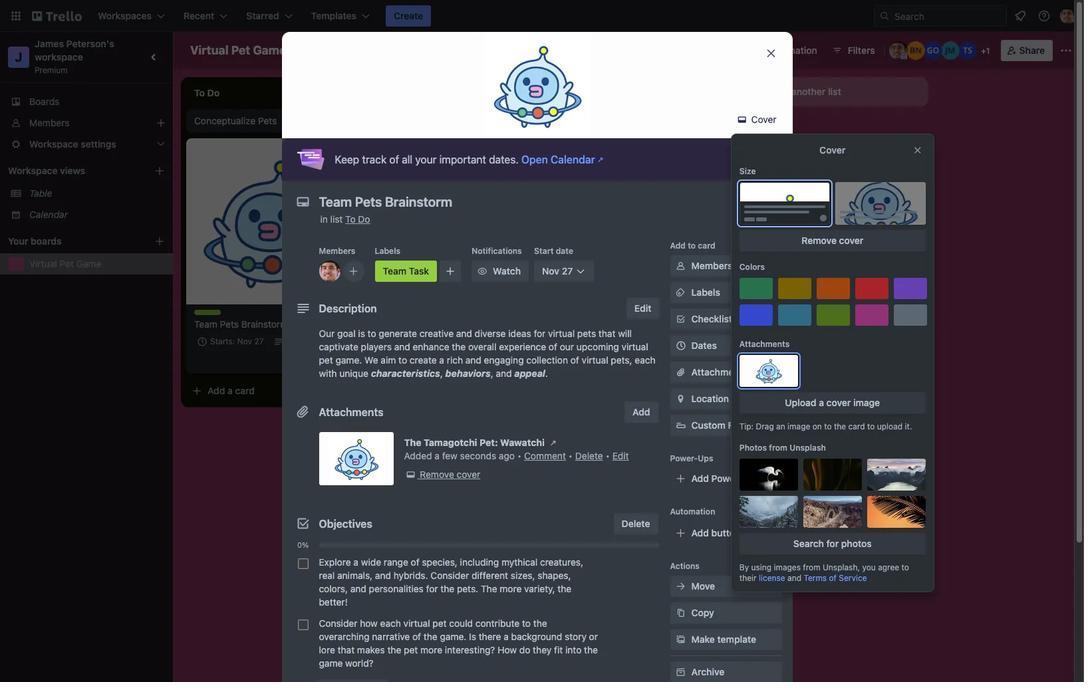 Task type: describe. For each thing, give the bounding box(es) containing it.
a inside the upload a cover image button
[[819, 397, 824, 408]]

0 vertical spatial color: bold lime, title: "team task" element
[[375, 261, 437, 282]]

that inside consider how each virtual pet could contribute to the overarching narrative of the game. is there a background story or lore that makes the pet more interesting? how do they fit into the game world?
[[338, 644, 355, 656]]

pets,
[[611, 355, 632, 366]]

sm image for members
[[674, 259, 687, 273]]

that inside our goal is to generate creative and diverse ideas for virtual pets that will captivate players and enhance the overall experience of our upcoming virtual pet game. we aim to create a rich and engaging collection of virtual pets, each with unique
[[599, 328, 616, 339]]

virtual pet game inside text field
[[190, 43, 286, 57]]

pets inside team task team pets brainstorm
[[220, 319, 239, 330]]

to right on on the bottom right of page
[[824, 422, 832, 432]]

rich
[[447, 355, 463, 366]]

add to card
[[670, 241, 715, 251]]

keep
[[335, 154, 359, 166]]

0
[[331, 337, 336, 347]]

service
[[839, 573, 867, 583]]

1 horizontal spatial pet
[[404, 644, 418, 656]]

to up labels link
[[688, 241, 696, 251]]

1 horizontal spatial members
[[319, 246, 355, 256]]

nov inside button
[[542, 265, 559, 277]]

automation inside button
[[767, 45, 817, 56]]

james peterson's workspace premium
[[35, 38, 117, 75]]

consider how each virtual pet could contribute to the overarching narrative of the game. is there a background story or lore that makes the pet more interesting? how do they fit into the game world?
[[319, 618, 598, 669]]

sm image for make template
[[674, 633, 687, 646]]

add another list button
[[748, 77, 928, 106]]

the down narrative
[[387, 644, 401, 656]]

labels link
[[670, 282, 782, 303]]

1 vertical spatial add a card
[[208, 385, 255, 396]]

+ 1
[[981, 46, 990, 56]]

tamagotchi
[[424, 437, 477, 448]]

1 vertical spatial list
[[330, 213, 343, 225]]

make
[[691, 634, 715, 645]]

0 horizontal spatial virtual pet game
[[29, 258, 101, 269]]

of inside consider how each virtual pet could contribute to the overarching narrative of the game. is there a background story or lore that makes the pet more interesting? how do they fit into the game world?
[[412, 631, 421, 642]]

image for cover
[[853, 397, 880, 408]]

objectives group
[[292, 552, 659, 674]]

sm image up comment
[[547, 436, 560, 450]]

how
[[498, 644, 517, 656]]

sm image for location
[[674, 392, 687, 406]]

Search field
[[890, 6, 1006, 26]]

workspace
[[35, 51, 83, 63]]

1 vertical spatial cover
[[820, 144, 846, 156]]

share
[[1019, 45, 1045, 56]]

a inside consider how each virtual pet could contribute to the overarching narrative of the game. is there a background story or lore that makes the pet more interesting? how do they fit into the game world?
[[504, 631, 509, 642]]

search for photos button
[[739, 533, 926, 555]]

1 vertical spatial automation
[[670, 507, 715, 517]]

world?
[[345, 658, 374, 669]]

virtual down will
[[622, 341, 648, 353]]

game. inside our goal is to generate creative and diverse ideas for virtual pets that will captivate players and enhance the overall experience of our upcoming virtual pet game. we aim to create a rich and engaging collection of virtual pets, each with unique
[[336, 355, 362, 366]]

terms
[[804, 573, 827, 583]]

1 horizontal spatial delete link
[[614, 513, 658, 535]]

captivate
[[319, 341, 358, 353]]

the down or
[[584, 644, 598, 656]]

actions
[[670, 561, 700, 571]]

the right on on the bottom right of page
[[834, 422, 846, 432]]

0 horizontal spatial ups
[[698, 454, 713, 464]]

including
[[460, 557, 499, 568]]

Board name text field
[[184, 40, 293, 61]]

add members to card image
[[348, 265, 359, 278]]

2 vertical spatial members
[[691, 260, 733, 271]]

0 horizontal spatial game
[[76, 258, 101, 269]]

the left pets.
[[440, 583, 454, 595]]

the inside explore a wide range of species, including mythical creatures, real animals, and hybrids. consider different sizes, shapes, colors, and personalities for the pets. the more variety, the better!
[[481, 583, 497, 595]]

by using images from unsplash, you agree to their
[[739, 563, 909, 583]]

seconds
[[460, 450, 496, 462]]

their
[[739, 573, 757, 583]]

sm image for archive
[[674, 666, 687, 679]]

there
[[479, 631, 501, 642]]

team for team task
[[383, 265, 406, 277]]

0 horizontal spatial labels
[[375, 246, 400, 256]]

comment
[[524, 450, 566, 462]]

ben nelson (bennelson96) image
[[906, 41, 925, 60]]

tip:
[[739, 422, 754, 432]]

cover inside 'button'
[[839, 235, 864, 246]]

workspace views
[[8, 165, 85, 176]]

search image
[[879, 11, 890, 21]]

start
[[534, 246, 554, 256]]

or
[[589, 631, 598, 642]]

creative
[[419, 328, 454, 339]]

conceptualize pets link
[[194, 114, 349, 128]]

photos from unsplash
[[739, 443, 826, 453]]

create
[[394, 10, 423, 21]]

1 vertical spatial 27
[[254, 337, 264, 347]]

calendar link
[[29, 208, 165, 221]]

Consider how each virtual pet could contribute to the overarching narrative of the game. Is there a background story or lore that makes the pet more interesting? How do they fit into the game world? checkbox
[[298, 620, 308, 631]]

your boards with 1 items element
[[8, 233, 134, 249]]

sizes,
[[511, 570, 535, 581]]

of left all at the top
[[389, 154, 399, 166]]

views
[[60, 165, 85, 176]]

2 , from the left
[[491, 368, 493, 379]]

0 horizontal spatial table link
[[29, 187, 165, 200]]

a inside explore a wide range of species, including mythical creatures, real animals, and hybrids. consider different sizes, shapes, colors, and personalities for the pets. the more variety, the better!
[[353, 557, 358, 568]]

of left our
[[549, 341, 557, 353]]

search for photos
[[793, 538, 872, 549]]

for inside our goal is to generate creative and diverse ideas for virtual pets that will captivate players and enhance the overall experience of our upcoming virtual pet game. we aim to create a rich and engaging collection of virtual pets, each with unique
[[534, 328, 546, 339]]

peterson's
[[66, 38, 114, 49]]

game. inside consider how each virtual pet could contribute to the overarching narrative of the game. is there a background story or lore that makes the pet more interesting? how do they fit into the game world?
[[440, 631, 467, 642]]

team task team pets brainstorm
[[194, 310, 288, 330]]

1 horizontal spatial calendar
[[551, 154, 595, 166]]

add board image
[[154, 236, 165, 247]]

checklist
[[691, 313, 732, 325]]

edit button
[[626, 298, 659, 319]]

boards link
[[0, 91, 173, 112]]

1 vertical spatial attachments
[[319, 406, 384, 418]]

makes
[[357, 644, 385, 656]]

archive
[[691, 666, 725, 678]]

personalities
[[369, 583, 424, 595]]

the right narrative
[[424, 631, 437, 642]]

add power-ups
[[691, 473, 760, 484]]

colors,
[[319, 583, 348, 595]]

1 horizontal spatial members link
[[670, 255, 782, 277]]

our
[[560, 341, 574, 353]]

appeal
[[514, 368, 545, 379]]

do
[[358, 213, 370, 225]]

cover inside button
[[827, 397, 851, 408]]

dates button
[[670, 335, 782, 356]]

sm image for automation
[[748, 40, 767, 59]]

1 vertical spatial remove
[[420, 469, 454, 480]]

boards
[[29, 96, 59, 107]]

add button
[[625, 402, 658, 423]]

overall
[[468, 341, 496, 353]]

attachment
[[691, 366, 743, 378]]

pets
[[577, 328, 596, 339]]

open information menu image
[[1038, 9, 1051, 23]]

to left the upload
[[867, 422, 875, 432]]

james peterson (jamespeterson93) image left gary orlando (garyorlando) image
[[889, 41, 908, 60]]

creatures,
[[540, 557, 583, 568]]

1 horizontal spatial labels
[[691, 287, 720, 298]]

0 vertical spatial table
[[516, 45, 539, 56]]

1 horizontal spatial power-
[[711, 473, 743, 484]]

0 horizontal spatial color: bold lime, title: "team task" element
[[194, 310, 235, 320]]

the tamagotchi pet: wawatchi
[[404, 437, 545, 448]]

license link
[[759, 573, 785, 583]]

sm image for copy
[[674, 607, 687, 620]]

the inside our goal is to generate creative and diverse ideas for virtual pets that will captivate players and enhance the overall experience of our upcoming virtual pet game. we aim to create a rich and engaging collection of virtual pets, each with unique
[[452, 341, 466, 353]]

few
[[442, 450, 458, 462]]

animals,
[[337, 570, 373, 581]]

nov 27
[[542, 265, 573, 277]]

more inside explore a wide range of species, including mythical creatures, real animals, and hybrids. consider different sizes, shapes, colors, and personalities for the pets. the more variety, the better!
[[500, 583, 522, 595]]

more inside consider how each virtual pet could contribute to the overarching narrative of the game. is there a background story or lore that makes the pet more interesting? how do they fit into the game world?
[[420, 644, 442, 656]]

james peterson (jamespeterson93) image left add members to card icon
[[319, 261, 340, 282]]

overarching
[[319, 631, 370, 642]]

2 vertical spatial cover
[[457, 469, 480, 480]]

collection
[[526, 355, 568, 366]]

1 vertical spatial edit
[[612, 450, 629, 462]]

make template
[[691, 634, 756, 645]]

from inside by using images from unsplash, you agree to their
[[803, 563, 821, 573]]

27 inside button
[[562, 265, 573, 277]]

1 vertical spatial add a card button
[[186, 380, 335, 402]]

button
[[711, 527, 740, 539]]

contribute
[[475, 618, 520, 629]]

range
[[384, 557, 408, 568]]

1 horizontal spatial ups
[[743, 473, 760, 484]]

team task
[[383, 265, 429, 277]]

1 horizontal spatial add a card button
[[564, 116, 713, 137]]

0 horizontal spatial delete link
[[575, 450, 603, 462]]

ago
[[499, 450, 515, 462]]

into
[[565, 644, 582, 656]]

team for team task team pets brainstorm
[[194, 310, 215, 320]]

0 vertical spatial the
[[404, 437, 421, 448]]

on
[[813, 422, 822, 432]]

1 vertical spatial delete
[[622, 518, 650, 529]]

virtual inside text field
[[190, 43, 228, 57]]

0 vertical spatial cover
[[749, 114, 777, 125]]

diverse
[[475, 328, 506, 339]]

1 horizontal spatial pets
[[258, 115, 277, 126]]

open calendar button
[[521, 150, 595, 170]]

will
[[618, 328, 632, 339]]

move
[[691, 581, 715, 592]]

Explore a wide range of species, including mythical creatures, real animals, and hybrids. Consider different sizes, shapes, colors, and personalities for the pets. The more variety, the better! checkbox
[[298, 559, 308, 569]]

a inside our goal is to generate creative and diverse ideas for virtual pets that will captivate players and enhance the overall experience of our upcoming virtual pet game. we aim to create a rich and engaging collection of virtual pets, each with unique
[[439, 355, 444, 366]]

copy
[[691, 607, 714, 619]]

all
[[402, 154, 412, 166]]

upcoming
[[577, 341, 619, 353]]

lore
[[319, 644, 335, 656]]

upload a cover image
[[785, 397, 880, 408]]

different
[[472, 570, 508, 581]]



Task type: vqa. For each thing, say whether or not it's contained in the screenshot.
Calendar LINK
yes



Task type: locate. For each thing, give the bounding box(es) containing it.
sm image inside move link
[[674, 580, 687, 593]]

sm image inside location link
[[674, 392, 687, 406]]

unique
[[339, 368, 368, 379]]

for down hybrids.
[[426, 583, 438, 595]]

1 horizontal spatial pet
[[231, 43, 250, 57]]

0 vertical spatial pet
[[231, 43, 250, 57]]

players
[[361, 341, 392, 353]]

1 vertical spatial that
[[338, 644, 355, 656]]

image
[[853, 397, 880, 408], [788, 422, 810, 432]]

cover down add another list button
[[820, 144, 846, 156]]

0 horizontal spatial members
[[29, 117, 69, 128]]

2 horizontal spatial pet
[[433, 618, 447, 629]]

0 horizontal spatial from
[[769, 443, 787, 453]]

team pets brainstorm link
[[194, 318, 349, 331]]

the down 'shapes,'
[[558, 583, 572, 595]]

calendar up boards
[[29, 209, 68, 220]]

image up the upload
[[853, 397, 880, 408]]

more down sizes,
[[500, 583, 522, 595]]

pet up with
[[319, 355, 333, 366]]

0 horizontal spatial more
[[420, 644, 442, 656]]

of inside explore a wide range of species, including mythical creatures, real animals, and hybrids. consider different sizes, shapes, colors, and personalities for the pets. the more variety, the better!
[[411, 557, 419, 568]]

sm image down add to card
[[674, 259, 687, 273]]

how
[[360, 618, 378, 629]]

to up background
[[522, 618, 531, 629]]

0 horizontal spatial pet
[[319, 355, 333, 366]]

1 horizontal spatial edit
[[634, 303, 651, 314]]

sm image for watch
[[476, 265, 489, 278]]

power-ups
[[670, 454, 713, 464]]

members down add to card
[[691, 260, 733, 271]]

of up hybrids.
[[411, 557, 419, 568]]

for inside button
[[826, 538, 839, 549]]

virtual
[[190, 43, 228, 57], [29, 258, 57, 269]]

to up characteristics
[[398, 355, 407, 366]]

sm image inside members link
[[674, 259, 687, 273]]

table down workspace views
[[29, 188, 52, 199]]

an
[[776, 422, 785, 432]]

each inside our goal is to generate creative and diverse ideas for virtual pets that will captivate players and enhance the overall experience of our upcoming virtual pet game. we aim to create a rich and engaging collection of virtual pets, each with unique
[[635, 355, 656, 366]]

sm image down "actions"
[[674, 580, 687, 593]]

upload a cover image button
[[739, 392, 926, 414]]

sm image for labels
[[674, 286, 687, 299]]

remove cover link
[[404, 468, 480, 482]]

the down different
[[481, 583, 497, 595]]

attachment button
[[670, 362, 782, 383]]

members up add members to card icon
[[319, 246, 355, 256]]

0 horizontal spatial pets
[[220, 319, 239, 330]]

the
[[404, 437, 421, 448], [481, 583, 497, 595]]

gary orlando (garyorlando) image
[[924, 41, 942, 60]]

virtual pet game link
[[29, 257, 165, 271]]

pets up starts: on the left of the page
[[220, 319, 239, 330]]

sm image
[[674, 259, 687, 273], [674, 286, 687, 299], [674, 392, 687, 406], [547, 436, 560, 450], [674, 580, 687, 593]]

and up the behaviors
[[465, 355, 481, 366]]

jeremy miller (jeremymiller198) image
[[941, 41, 960, 60]]

create from template… image
[[529, 121, 540, 132]]

color: bold lime, title: "team task" element
[[375, 261, 437, 282], [194, 310, 235, 320]]

aim
[[381, 355, 396, 366]]

your
[[8, 235, 28, 247]]

1 vertical spatial game
[[76, 258, 101, 269]]

we
[[365, 355, 378, 366]]

game
[[253, 43, 286, 57], [76, 258, 101, 269]]

task
[[409, 265, 429, 277], [217, 310, 235, 320]]

1 , from the left
[[440, 368, 443, 379]]

colors
[[739, 262, 765, 272]]

1 horizontal spatial that
[[599, 328, 616, 339]]

0 vertical spatial table link
[[493, 40, 547, 61]]

to inside consider how each virtual pet could contribute to the overarching narrative of the game. is there a background story or lore that makes the pet more interesting? how do they fit into the game world?
[[522, 618, 531, 629]]

1 horizontal spatial virtual pet game
[[190, 43, 286, 57]]

notifications
[[472, 246, 522, 256]]

0 vertical spatial power-
[[670, 454, 698, 464]]

calendar
[[551, 154, 595, 166], [29, 209, 68, 220]]

real
[[319, 570, 335, 581]]

1 vertical spatial labels
[[691, 287, 720, 298]]

0 vertical spatial add a card
[[585, 120, 633, 132]]

you
[[862, 563, 876, 573]]

1 vertical spatial each
[[380, 618, 401, 629]]

1 horizontal spatial delete
[[622, 518, 650, 529]]

filters
[[848, 45, 875, 56]]

each inside consider how each virtual pet could contribute to the overarching narrative of the game. is there a background story or lore that makes the pet more interesting? how do they fit into the game world?
[[380, 618, 401, 629]]

table link up calendar link
[[29, 187, 165, 200]]

0 vertical spatial each
[[635, 355, 656, 366]]

primary element
[[0, 0, 1084, 32]]

task up 'creative'
[[409, 265, 429, 277]]

james peterson (jamespeterson93) image right open information menu image
[[1060, 8, 1076, 24]]

from
[[769, 443, 787, 453], [803, 563, 821, 573]]

1 horizontal spatial from
[[803, 563, 821, 573]]

using
[[751, 563, 772, 573]]

labels up the checklist
[[691, 287, 720, 298]]

color: bold lime, title: "team task" element up starts: on the left of the page
[[194, 310, 235, 320]]

0 vertical spatial labels
[[375, 246, 400, 256]]

from up license and terms of service
[[803, 563, 821, 573]]

1 vertical spatial game.
[[440, 631, 467, 642]]

with
[[319, 368, 337, 379]]

1 horizontal spatial the
[[481, 583, 497, 595]]

watch button
[[472, 261, 529, 282]]

1 vertical spatial nov
[[237, 337, 252, 347]]

virtual up our
[[548, 328, 575, 339]]

add button
[[691, 527, 740, 539]]

image for an
[[788, 422, 810, 432]]

1 horizontal spatial cover
[[820, 144, 846, 156]]

0 vertical spatial 27
[[562, 265, 573, 277]]

sm image inside checklist link
[[674, 313, 687, 326]]

1 vertical spatial the
[[481, 583, 497, 595]]

workspace
[[8, 165, 58, 176]]

2 horizontal spatial members
[[691, 260, 733, 271]]

remove cover inside 'button'
[[802, 235, 864, 246]]

0 vertical spatial game.
[[336, 355, 362, 366]]

1 horizontal spatial remove
[[802, 235, 837, 246]]

ups up add power-ups
[[698, 454, 713, 464]]

upload
[[877, 422, 903, 432]]

show menu image
[[1060, 44, 1073, 57]]

to right is on the left of the page
[[368, 328, 376, 339]]

1 vertical spatial from
[[803, 563, 821, 573]]

1 vertical spatial virtual pet game
[[29, 258, 101, 269]]

pet down narrative
[[404, 644, 418, 656]]

0 vertical spatial pet
[[319, 355, 333, 366]]

game inside text field
[[253, 43, 286, 57]]

1 horizontal spatial attachments
[[739, 339, 790, 349]]

unsplash
[[790, 443, 826, 453]]

pet inside our goal is to generate creative and diverse ideas for virtual pets that will captivate players and enhance the overall experience of our upcoming virtual pet game. we aim to create a rich and engaging collection of virtual pets, each with unique
[[319, 355, 333, 366]]

0 horizontal spatial members link
[[0, 112, 173, 134]]

task for team task team pets brainstorm
[[217, 310, 235, 320]]

add button button
[[670, 523, 782, 544]]

pets
[[258, 115, 277, 126], [220, 319, 239, 330]]

table link
[[493, 40, 547, 61], [29, 187, 165, 200]]

1 vertical spatial for
[[826, 538, 839, 549]]

move link
[[670, 576, 782, 597]]

to right agree
[[902, 563, 909, 573]]

sm image for move
[[674, 580, 687, 593]]

important
[[439, 154, 486, 166]]

0 horizontal spatial power-
[[670, 454, 698, 464]]

watch
[[493, 265, 521, 277]]

and down "images"
[[788, 573, 802, 583]]

of right narrative
[[412, 631, 421, 642]]

virtual down upcoming
[[582, 355, 608, 366]]

ups down photos
[[743, 473, 760, 484]]

task for team task
[[409, 265, 429, 277]]

0 vertical spatial calendar
[[551, 154, 595, 166]]

for right ideas
[[534, 328, 546, 339]]

create a view image
[[154, 166, 165, 176]]

virtual inside consider how each virtual pet could contribute to the overarching narrative of the game. is there a background story or lore that makes the pet more interesting? how do they fit into the game world?
[[403, 618, 430, 629]]

better!
[[319, 597, 348, 608]]

0 vertical spatial consider
[[431, 570, 469, 581]]

to do link
[[345, 213, 370, 225]]

to inside by using images from unsplash, you agree to their
[[902, 563, 909, 573]]

sm image inside labels link
[[674, 286, 687, 299]]

sm image inside "archive" link
[[674, 666, 687, 679]]

0 horizontal spatial list
[[330, 213, 343, 225]]

.
[[545, 368, 548, 379]]

location
[[691, 393, 729, 404]]

from down the an
[[769, 443, 787, 453]]

1 horizontal spatial ,
[[491, 368, 493, 379]]

automation up add another list
[[767, 45, 817, 56]]

0 horizontal spatial for
[[426, 583, 438, 595]]

interesting?
[[445, 644, 495, 656]]

labels up team task
[[375, 246, 400, 256]]

sm image inside automation button
[[748, 40, 767, 59]]

characteristics , behaviors , and appeal .
[[371, 368, 548, 379]]

game. down "could"
[[440, 631, 467, 642]]

unsplash,
[[823, 563, 860, 573]]

remove inside 'button'
[[802, 235, 837, 246]]

j
[[15, 49, 22, 65]]

0 notifications image
[[1012, 8, 1028, 24]]

task up starts: on the left of the page
[[217, 310, 235, 320]]

pets.
[[457, 583, 478, 595]]

conceptualize
[[194, 115, 256, 126]]

and down animals,
[[350, 583, 366, 595]]

0 horizontal spatial pet
[[60, 258, 74, 269]]

cover down add another list
[[749, 114, 777, 125]]

virtual pet game
[[190, 43, 286, 57], [29, 258, 101, 269]]

consider down species,
[[431, 570, 469, 581]]

license
[[759, 573, 785, 583]]

nov down the start date
[[542, 265, 559, 277]]

shapes,
[[538, 570, 571, 581]]

0 horizontal spatial nov
[[237, 337, 252, 347]]

0 vertical spatial automation
[[767, 45, 817, 56]]

each up narrative
[[380, 618, 401, 629]]

image inside the upload a cover image button
[[853, 397, 880, 408]]

image right the an
[[788, 422, 810, 432]]

virtual up narrative
[[403, 618, 430, 629]]

game. up unique
[[336, 355, 362, 366]]

0 vertical spatial for
[[534, 328, 546, 339]]

0 vertical spatial virtual pet game
[[190, 43, 286, 57]]

0 vertical spatial attachments
[[739, 339, 790, 349]]

1 horizontal spatial automation
[[767, 45, 817, 56]]

pet left "could"
[[433, 618, 447, 629]]

terms of service link
[[804, 573, 867, 583]]

sm image inside copy link
[[674, 607, 687, 620]]

dates
[[691, 340, 717, 351]]

list right in in the top left of the page
[[330, 213, 343, 225]]

attachments down checklist link
[[739, 339, 790, 349]]

1 horizontal spatial color: bold lime, title: "team task" element
[[375, 261, 437, 282]]

0 horizontal spatial add a card button
[[186, 380, 335, 402]]

0 horizontal spatial remove cover
[[420, 469, 480, 480]]

team inside color: bold lime, title: "team task" element
[[383, 265, 406, 277]]

pet inside text field
[[231, 43, 250, 57]]

sm image inside watch button
[[476, 265, 489, 278]]

in
[[320, 213, 328, 225]]

0 horizontal spatial 27
[[254, 337, 264, 347]]

table down primary "element" at the top
[[516, 45, 539, 56]]

0 horizontal spatial that
[[338, 644, 355, 656]]

0 horizontal spatial add a card
[[208, 385, 255, 396]]

0 horizontal spatial the
[[404, 437, 421, 448]]

consider inside consider how each virtual pet could contribute to the overarching narrative of the game. is there a background story or lore that makes the pet more interesting? how do they fit into the game world?
[[319, 618, 357, 629]]

remove cover
[[802, 235, 864, 246], [420, 469, 480, 480]]

and up overall
[[456, 328, 472, 339]]

that
[[599, 328, 616, 339], [338, 644, 355, 656]]

james peterson (jamespeterson93) image
[[1060, 8, 1076, 24], [889, 41, 908, 60], [319, 261, 340, 282], [335, 353, 351, 368]]

of
[[389, 154, 399, 166], [549, 341, 557, 353], [571, 355, 579, 366], [411, 557, 419, 568], [829, 573, 837, 583], [412, 631, 421, 642]]

edit inside edit button
[[634, 303, 651, 314]]

power- down photos
[[711, 473, 743, 484]]

None text field
[[312, 190, 751, 214]]

1 vertical spatial table
[[29, 188, 52, 199]]

0 horizontal spatial each
[[380, 618, 401, 629]]

0 vertical spatial nov
[[542, 265, 559, 277]]

consider inside explore a wide range of species, including mythical creatures, real animals, and hybrids. consider different sizes, shapes, colors, and personalities for the pets. the more variety, the better!
[[431, 570, 469, 581]]

0 vertical spatial pets
[[258, 115, 277, 126]]

1 vertical spatial color: bold lime, title: "team task" element
[[194, 310, 235, 320]]

27 down date
[[562, 265, 573, 277]]

power- down "custom" at the right of the page
[[670, 454, 698, 464]]

0 horizontal spatial consider
[[319, 618, 357, 629]]

to
[[688, 241, 696, 251], [368, 328, 376, 339], [398, 355, 407, 366], [824, 422, 832, 432], [867, 422, 875, 432], [902, 563, 909, 573], [522, 618, 531, 629]]

more left interesting?
[[420, 644, 442, 656]]

and down the engaging
[[496, 368, 512, 379]]

automation up add button
[[670, 507, 715, 517]]

pet:
[[480, 437, 498, 448]]

nov down team task team pets brainstorm
[[237, 337, 252, 347]]

27 down brainstorm
[[254, 337, 264, 347]]

story
[[565, 631, 587, 642]]

color: bold lime, title: "team task" element right add members to card icon
[[375, 261, 437, 282]]

objectives
[[319, 518, 372, 530]]

sm image inside the make template link
[[674, 633, 687, 646]]

consider up overarching
[[319, 618, 357, 629]]

members down boards
[[29, 117, 69, 128]]

list inside add another list button
[[828, 86, 841, 97]]

the
[[452, 341, 466, 353], [834, 422, 846, 432], [440, 583, 454, 595], [558, 583, 572, 595], [533, 618, 547, 629], [424, 631, 437, 642], [387, 644, 401, 656], [584, 644, 598, 656]]

the up added
[[404, 437, 421, 448]]

0 vertical spatial ups
[[698, 454, 713, 464]]

variety,
[[524, 583, 555, 595]]

1 horizontal spatial each
[[635, 355, 656, 366]]

and
[[456, 328, 472, 339], [394, 341, 410, 353], [465, 355, 481, 366], [496, 368, 512, 379], [375, 570, 391, 581], [788, 573, 802, 583], [350, 583, 366, 595]]

1 vertical spatial members link
[[670, 255, 782, 277]]

0 vertical spatial image
[[853, 397, 880, 408]]

add a card
[[585, 120, 633, 132], [208, 385, 255, 396]]

in list to do
[[320, 213, 370, 225]]

0 horizontal spatial attachments
[[319, 406, 384, 418]]

1 horizontal spatial task
[[409, 265, 429, 277]]

a
[[605, 120, 610, 132], [439, 355, 444, 366], [228, 385, 233, 396], [819, 397, 824, 408], [435, 450, 440, 462], [353, 557, 358, 568], [504, 631, 509, 642]]

conceptualize pets
[[194, 115, 277, 126]]

for left photos
[[826, 538, 839, 549]]

0 vertical spatial add a card button
[[564, 116, 713, 137]]

1 vertical spatial virtual
[[29, 258, 57, 269]]

0 horizontal spatial calendar
[[29, 209, 68, 220]]

0 vertical spatial task
[[409, 265, 429, 277]]

1 horizontal spatial consider
[[431, 570, 469, 581]]

0 horizontal spatial task
[[217, 310, 235, 320]]

0 / 2
[[331, 337, 344, 347]]

2 horizontal spatial for
[[826, 538, 839, 549]]

calendar right open at the top
[[551, 154, 595, 166]]

sm image for remove cover
[[404, 468, 417, 482]]

1 vertical spatial pet
[[433, 618, 447, 629]]

1 horizontal spatial table
[[516, 45, 539, 56]]

james peterson (jamespeterson93) image down 2 at the left
[[335, 353, 351, 368]]

narrative
[[372, 631, 410, 642]]

1 vertical spatial ups
[[743, 473, 760, 484]]

that up upcoming
[[599, 328, 616, 339]]

the up background
[[533, 618, 547, 629]]

filters button
[[828, 40, 879, 61]]

the up rich
[[452, 341, 466, 353]]

0 horizontal spatial automation
[[670, 507, 715, 517]]

ideas
[[508, 328, 531, 339]]

of down our
[[571, 355, 579, 366]]

more
[[500, 583, 522, 595], [420, 644, 442, 656]]

species,
[[422, 557, 458, 568]]

delete link
[[575, 450, 603, 462], [614, 513, 658, 535]]

fit
[[554, 644, 563, 656]]

pets right conceptualize
[[258, 115, 277, 126]]

sm image left location
[[674, 392, 687, 406]]

1 vertical spatial remove cover
[[420, 469, 480, 480]]

list right "another"
[[828, 86, 841, 97]]

members link up labels link
[[670, 255, 782, 277]]

add a card up "open calendar" button
[[585, 120, 633, 132]]

of down unsplash,
[[829, 573, 837, 583]]

another
[[792, 86, 826, 97]]

wide
[[361, 557, 381, 568]]

0 vertical spatial members
[[29, 117, 69, 128]]

pet
[[231, 43, 250, 57], [60, 258, 74, 269]]

for inside explore a wide range of species, including mythical creatures, real animals, and hybrids. consider different sizes, shapes, colors, and personalities for the pets. the more variety, the better!
[[426, 583, 438, 595]]

and down generate on the top left of the page
[[394, 341, 410, 353]]

, down the engaging
[[491, 368, 493, 379]]

table link down primary "element" at the top
[[493, 40, 547, 61]]

task inside team task team pets brainstorm
[[217, 310, 235, 320]]

sm image right edit button
[[674, 286, 687, 299]]

0 horizontal spatial virtual
[[29, 258, 57, 269]]

1 horizontal spatial more
[[500, 583, 522, 595]]

sm image for checklist
[[674, 313, 687, 326]]

that down overarching
[[338, 644, 355, 656]]

each right pets,
[[635, 355, 656, 366]]

members link down boards
[[0, 112, 173, 134]]

our goal is to generate creative and diverse ideas for virtual pets that will captivate players and enhance the overall experience of our upcoming virtual pet game. we aim to create a rich and engaging collection of virtual pets, each with unique
[[319, 328, 656, 379]]

0 vertical spatial that
[[599, 328, 616, 339]]

and down the wide
[[375, 570, 391, 581]]

, left the behaviors
[[440, 368, 443, 379]]

0 vertical spatial cover
[[839, 235, 864, 246]]

sm image inside cover link
[[735, 113, 749, 126]]

tara schultz (taraschultz7) image
[[958, 41, 977, 60]]

attachments down unique
[[319, 406, 384, 418]]

archive link
[[670, 662, 782, 682]]

0 vertical spatial delete
[[575, 450, 603, 462]]

sm image
[[748, 40, 767, 59], [735, 113, 749, 126], [476, 265, 489, 278], [674, 313, 687, 326], [404, 468, 417, 482], [674, 607, 687, 620], [674, 633, 687, 646], [674, 666, 687, 679]]



